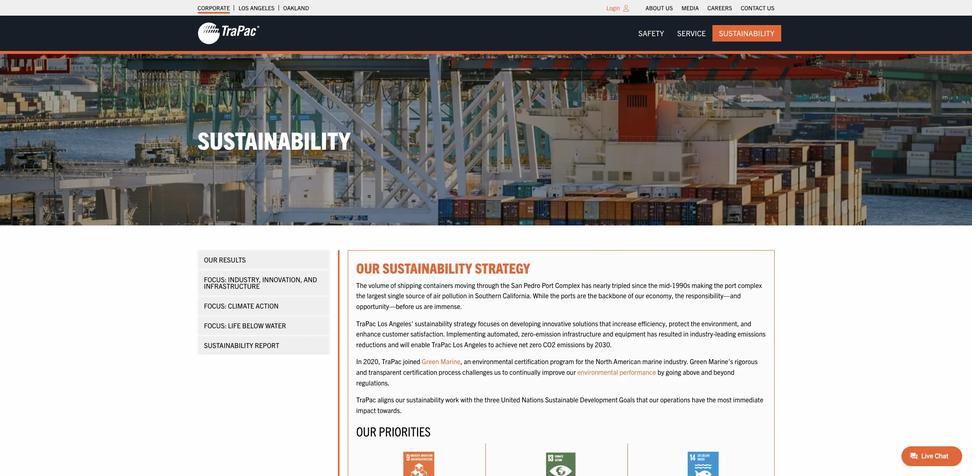 Task type: locate. For each thing, give the bounding box(es) containing it.
focus: climate action link
[[198, 297, 330, 316]]

complex
[[738, 282, 762, 290]]

0 horizontal spatial environmental
[[473, 358, 513, 366]]

making
[[692, 282, 713, 290]]

in
[[469, 292, 474, 300], [684, 330, 689, 339]]

reductions
[[356, 341, 387, 349]]

work
[[446, 396, 459, 404]]

green up above
[[690, 358, 707, 366]]

1 horizontal spatial to
[[503, 369, 508, 377]]

to
[[488, 341, 494, 349], [503, 369, 508, 377]]

1 horizontal spatial los
[[378, 320, 387, 328]]

corporate
[[198, 4, 230, 12]]

sustainability report
[[204, 342, 279, 350]]

contact
[[741, 4, 766, 12]]

0 horizontal spatial in
[[469, 292, 474, 300]]

in 2020, trapac joined green marine
[[356, 358, 461, 366]]

1 vertical spatial us
[[494, 369, 501, 377]]

2 vertical spatial focus:
[[204, 322, 226, 330]]

about
[[646, 4, 664, 12]]

the up economy,
[[649, 282, 658, 290]]

0 horizontal spatial to
[[488, 341, 494, 349]]

, an environmental certification program for the north american marine industry.  green marine's rigorous and transparent certification process challenges us to continually improve our
[[356, 358, 758, 377]]

0 horizontal spatial of
[[391, 282, 396, 290]]

1 vertical spatial by
[[658, 369, 665, 377]]

has left the nearly
[[582, 282, 592, 290]]

automated,
[[487, 330, 520, 339]]

are
[[577, 292, 586, 300], [424, 303, 433, 311]]

focus: for focus: industry, innovation, and infrastructure
[[204, 276, 226, 284]]

shipping
[[398, 282, 422, 290]]

1 vertical spatial certification
[[403, 369, 437, 377]]

ports
[[561, 292, 576, 300]]

and right environment,
[[741, 320, 752, 328]]

certification
[[515, 358, 549, 366], [403, 369, 437, 377]]

focus: left climate in the bottom left of the page
[[204, 302, 226, 310]]

us right challenges
[[494, 369, 501, 377]]

1 vertical spatial environmental
[[578, 369, 618, 377]]

that right goals
[[637, 396, 648, 404]]

the down port
[[550, 292, 560, 300]]

0 vertical spatial emissions
[[738, 330, 766, 339]]

los up corporate image at the left top of the page
[[239, 4, 249, 12]]

in down moving
[[469, 292, 474, 300]]

innovation,
[[262, 276, 302, 284]]

2 focus: from the top
[[204, 302, 226, 310]]

by down infrastructure
[[587, 341, 594, 349]]

that inside 'trapac aligns our sustainability work with the three united nations sustainable development goals that our operations have the most immediate impact towards.'
[[637, 396, 648, 404]]

the inside trapac los angeles' sustainability strategy focuses on developing innovative solutions that increase efficiency, protect the environment, and enhance customer satisfaction. implementing automated, zero-emission infrastructure and equipment has resulted in industry-leading emissions reductions and will enable trapac los angeles to achieve net zero co2 emissions by 2030.
[[691, 320, 700, 328]]

2 us from the left
[[767, 4, 775, 12]]

about us
[[646, 4, 673, 12]]

media link
[[682, 2, 699, 14]]

our results
[[204, 256, 246, 264]]

above
[[683, 369, 700, 377]]

menu bar containing about us
[[641, 2, 779, 14]]

by left going
[[658, 369, 665, 377]]

environmental up challenges
[[473, 358, 513, 366]]

3 focus: from the top
[[204, 322, 226, 330]]

sustainability up the containers
[[383, 259, 472, 277]]

enable
[[411, 341, 430, 349]]

0 vertical spatial angeles
[[250, 4, 275, 12]]

the
[[356, 282, 367, 290]]

us for contact us
[[767, 4, 775, 12]]

infrastructure
[[563, 330, 601, 339]]

emissions right leading
[[738, 330, 766, 339]]

los angeles
[[239, 4, 275, 12]]

opportunity—before
[[356, 303, 414, 311]]

0 horizontal spatial angeles
[[250, 4, 275, 12]]

focus: down our results
[[204, 276, 226, 284]]

most
[[718, 396, 732, 404]]

trapac up 'impact'
[[356, 396, 376, 404]]

0 horizontal spatial that
[[600, 320, 611, 328]]

us down "source"
[[416, 303, 422, 311]]

1 vertical spatial menu bar
[[632, 25, 781, 42]]

challenges
[[463, 369, 493, 377]]

1 us from the left
[[666, 4, 673, 12]]

0 vertical spatial environmental
[[473, 358, 513, 366]]

the right have
[[707, 396, 716, 404]]

0 vertical spatial that
[[600, 320, 611, 328]]

focus:
[[204, 276, 226, 284], [204, 302, 226, 310], [204, 322, 226, 330]]

beyond
[[714, 369, 735, 377]]

focus: left life
[[204, 322, 226, 330]]

los down implementing on the bottom left of the page
[[453, 341, 463, 349]]

us right about
[[666, 4, 673, 12]]

0 vertical spatial in
[[469, 292, 474, 300]]

1 vertical spatial to
[[503, 369, 508, 377]]

los up "customer"
[[378, 320, 387, 328]]

to left achieve
[[488, 341, 494, 349]]

0 horizontal spatial los
[[239, 4, 249, 12]]

in
[[356, 358, 362, 366]]

0 vertical spatial sustainability
[[383, 259, 472, 277]]

trapac inside 'trapac aligns our sustainability work with the three united nations sustainable development goals that our operations have the most immediate impact towards.'
[[356, 396, 376, 404]]

0 horizontal spatial us
[[666, 4, 673, 12]]

1 horizontal spatial angeles
[[464, 341, 487, 349]]

0 vertical spatial us
[[416, 303, 422, 311]]

angeles left oakland
[[250, 4, 275, 12]]

1 focus: from the top
[[204, 276, 226, 284]]

0 horizontal spatial sustainability
[[204, 342, 253, 350]]

1 horizontal spatial green
[[690, 358, 707, 366]]

backbone
[[599, 292, 627, 300]]

menu bar up service
[[641, 2, 779, 14]]

focus: industry, innovation, and infrastructure link
[[198, 270, 330, 296]]

san
[[511, 282, 522, 290]]

1 horizontal spatial are
[[577, 292, 586, 300]]

0 vertical spatial menu bar
[[641, 2, 779, 14]]

for
[[576, 358, 584, 366]]

our sustainability strategy
[[356, 259, 530, 277]]

1 vertical spatial angeles
[[464, 341, 487, 349]]

0 horizontal spatial green
[[422, 358, 439, 366]]

green right the joined
[[422, 358, 439, 366]]

goals
[[619, 396, 635, 404]]

emissions down infrastructure
[[557, 341, 585, 349]]

1 horizontal spatial environmental
[[578, 369, 618, 377]]

continually
[[510, 369, 541, 377]]

california.
[[503, 292, 532, 300]]

that left increase
[[600, 320, 611, 328]]

environment,
[[702, 320, 739, 328]]

0 horizontal spatial sustainability
[[198, 125, 351, 155]]

,
[[461, 358, 462, 366]]

the up 'industry-'
[[691, 320, 700, 328]]

angeles inside trapac los angeles' sustainability strategy focuses on developing innovative solutions that increase efficiency, protect the environment, and enhance customer satisfaction. implementing automated, zero-emission infrastructure and equipment has resulted in industry-leading emissions reductions and will enable trapac los angeles to achieve net zero co2 emissions by 2030.
[[464, 341, 487, 349]]

of up single
[[391, 282, 396, 290]]

our
[[635, 292, 645, 300], [567, 369, 576, 377], [396, 396, 405, 404], [650, 396, 659, 404]]

1 vertical spatial in
[[684, 330, 689, 339]]

by going above and beyond regulations.
[[356, 369, 735, 387]]

by
[[587, 341, 594, 349], [658, 369, 665, 377]]

in down protect
[[684, 330, 689, 339]]

2 green from the left
[[690, 358, 707, 366]]

marine
[[643, 358, 662, 366]]

2 horizontal spatial los
[[453, 341, 463, 349]]

us
[[666, 4, 673, 12], [767, 4, 775, 12]]

0 horizontal spatial by
[[587, 341, 594, 349]]

menu bar
[[641, 2, 779, 14], [632, 25, 781, 42]]

our down for at the bottom
[[567, 369, 576, 377]]

oakland
[[283, 4, 309, 12]]

login
[[607, 4, 620, 12]]

are down "source"
[[424, 303, 433, 311]]

zero-
[[522, 330, 536, 339]]

0 horizontal spatial has
[[582, 282, 592, 290]]

by inside trapac los angeles' sustainability strategy focuses on developing innovative solutions that increase efficiency, protect the environment, and enhance customer satisfaction. implementing automated, zero-emission infrastructure and equipment has resulted in industry-leading emissions reductions and will enable trapac los angeles to achieve net zero co2 emissions by 2030.
[[587, 341, 594, 349]]

0 vertical spatial by
[[587, 341, 594, 349]]

our inside "link"
[[204, 256, 217, 264]]

in inside trapac los angeles' sustainability strategy focuses on developing innovative solutions that increase efficiency, protect the environment, and enhance customer satisfaction. implementing automated, zero-emission infrastructure and equipment has resulted in industry-leading emissions reductions and will enable trapac los angeles to achieve net zero co2 emissions by 2030.
[[684, 330, 689, 339]]

menu bar containing safety
[[632, 25, 781, 42]]

our up the
[[356, 259, 380, 277]]

certification up continually
[[515, 358, 549, 366]]

menu bar down careers
[[632, 25, 781, 42]]

on
[[501, 320, 509, 328]]

marine's
[[709, 358, 733, 366]]

focus: inside focus: industry, innovation, and infrastructure
[[204, 276, 226, 284]]

1 horizontal spatial that
[[637, 396, 648, 404]]

our for our sustainability strategy
[[356, 259, 380, 277]]

an
[[464, 358, 471, 366]]

sustainability inside trapac los angeles' sustainability strategy focuses on developing innovative solutions that increase efficiency, protect the environment, and enhance customer satisfaction. implementing automated, zero-emission infrastructure and equipment has resulted in industry-leading emissions reductions and will enable trapac los angeles to achieve net zero co2 emissions by 2030.
[[415, 320, 452, 328]]

2 horizontal spatial of
[[628, 292, 634, 300]]

1 horizontal spatial us
[[767, 4, 775, 12]]

the left san
[[501, 282, 510, 290]]

us inside the volume of shipping containers moving through the san pedro port complex has nearly tripled since the mid-1990s making the port complex the largest single source of air pollution in southern california. while the ports are the backbone of our economy, the responsibility—and opportunity—before us are immense.
[[416, 303, 422, 311]]

1 vertical spatial focus:
[[204, 302, 226, 310]]

to left continually
[[503, 369, 508, 377]]

1 vertical spatial los
[[378, 320, 387, 328]]

sustainability inside menu item
[[719, 28, 775, 38]]

the up responsibility—and at the bottom right
[[714, 282, 724, 290]]

0 horizontal spatial are
[[424, 303, 433, 311]]

0 vertical spatial sustainability
[[719, 28, 775, 38]]

trapac up transparent
[[382, 358, 402, 366]]

and down the in
[[356, 369, 367, 377]]

and right above
[[702, 369, 712, 377]]

0 vertical spatial sustainability
[[415, 320, 452, 328]]

focus: life below water
[[204, 322, 286, 330]]

0 vertical spatial focus:
[[204, 276, 226, 284]]

0 horizontal spatial us
[[416, 303, 422, 311]]

us right contact
[[767, 4, 775, 12]]

focus: climate action
[[204, 302, 279, 310]]

environmental down north
[[578, 369, 618, 377]]

1 horizontal spatial sustainability
[[719, 28, 775, 38]]

0 vertical spatial has
[[582, 282, 592, 290]]

trapac aligns our sustainability work with the three united nations sustainable development goals that our operations have the most immediate impact towards.
[[356, 396, 764, 415]]

sustainability
[[415, 320, 452, 328], [407, 396, 444, 404]]

sustainability up satisfaction.
[[415, 320, 452, 328]]

0 vertical spatial to
[[488, 341, 494, 349]]

our down 'impact'
[[356, 424, 377, 440]]

certification down the joined
[[403, 369, 437, 377]]

port
[[542, 282, 554, 290]]

1 horizontal spatial us
[[494, 369, 501, 377]]

us inside , an environmental certification program for the north american marine industry.  green marine's rigorous and transparent certification process challenges us to continually improve our
[[494, 369, 501, 377]]

that
[[600, 320, 611, 328], [637, 396, 648, 404]]

sustainability menu item
[[713, 25, 781, 42]]

our results link
[[198, 251, 330, 269]]

0 vertical spatial los
[[239, 4, 249, 12]]

our inside , an environmental certification program for the north american marine industry.  green marine's rigorous and transparent certification process challenges us to continually improve our
[[567, 369, 576, 377]]

impact
[[356, 407, 376, 415]]

1 vertical spatial sustainability
[[407, 396, 444, 404]]

1 vertical spatial has
[[647, 330, 657, 339]]

our left operations
[[650, 396, 659, 404]]

industry,
[[228, 276, 261, 284]]

angeles
[[250, 4, 275, 12], [464, 341, 487, 349]]

us inside about us link
[[666, 4, 673, 12]]

us for about us
[[666, 4, 673, 12]]

the right for at the bottom
[[585, 358, 594, 366]]

1 vertical spatial sustainability
[[204, 342, 253, 350]]

1 horizontal spatial has
[[647, 330, 657, 339]]

of left 'air'
[[427, 292, 432, 300]]

are right the ports
[[577, 292, 586, 300]]

of down since at the bottom
[[628, 292, 634, 300]]

angeles down implementing on the bottom left of the page
[[464, 341, 487, 349]]

1 horizontal spatial certification
[[515, 358, 549, 366]]

with
[[461, 396, 473, 404]]

1 vertical spatial emissions
[[557, 341, 585, 349]]

sustainability down life
[[204, 342, 253, 350]]

1 horizontal spatial in
[[684, 330, 689, 339]]

1 horizontal spatial by
[[658, 369, 665, 377]]

us inside contact us link
[[767, 4, 775, 12]]

safety
[[639, 28, 664, 38]]

our left the results
[[204, 256, 217, 264]]

the down the '1990s'
[[675, 292, 685, 300]]

our for our results
[[204, 256, 217, 264]]

sustainability inside 'trapac aligns our sustainability work with the three united nations sustainable development goals that our operations have the most immediate impact towards.'
[[407, 396, 444, 404]]

1 vertical spatial that
[[637, 396, 648, 404]]

has inside the volume of shipping containers moving through the san pedro port complex has nearly tripled since the mid-1990s making the port complex the largest single source of air pollution in southern california. while the ports are the backbone of our economy, the responsibility—and opportunity—before us are immense.
[[582, 282, 592, 290]]

has down efficiency,
[[647, 330, 657, 339]]

sustainability left work
[[407, 396, 444, 404]]

2 vertical spatial los
[[453, 341, 463, 349]]

has
[[582, 282, 592, 290], [647, 330, 657, 339]]

strategy
[[454, 320, 477, 328]]

our down since at the bottom
[[635, 292, 645, 300]]

united
[[501, 396, 520, 404]]



Task type: vqa. For each thing, say whether or not it's contained in the screenshot.
FOCUS: CLIMATE ACTION's FOCUS:
yes



Task type: describe. For each thing, give the bounding box(es) containing it.
our priorities
[[356, 424, 431, 440]]

sustainable
[[545, 396, 579, 404]]

report
[[255, 342, 279, 350]]

service link
[[671, 25, 713, 42]]

that inside trapac los angeles' sustainability strategy focuses on developing innovative solutions that increase efficiency, protect the environment, and enhance customer satisfaction. implementing automated, zero-emission infrastructure and equipment has resulted in industry-leading emissions reductions and will enable trapac los angeles to achieve net zero co2 emissions by 2030.
[[600, 320, 611, 328]]

focus: life below water link
[[198, 316, 330, 335]]

largest
[[367, 292, 386, 300]]

2020,
[[363, 358, 380, 366]]

and inside , an environmental certification program for the north american marine industry.  green marine's rigorous and transparent certification process challenges us to continually improve our
[[356, 369, 367, 377]]

our for our priorities
[[356, 424, 377, 440]]

operations
[[660, 396, 691, 404]]

equipment
[[615, 330, 646, 339]]

achieve
[[496, 341, 517, 349]]

1 vertical spatial sustainability
[[198, 125, 351, 155]]

1 green from the left
[[422, 358, 439, 366]]

1 vertical spatial are
[[424, 303, 433, 311]]

priorities
[[379, 424, 431, 440]]

emission
[[536, 330, 561, 339]]

0 horizontal spatial certification
[[403, 369, 437, 377]]

source
[[406, 292, 425, 300]]

focuses
[[478, 320, 500, 328]]

sustainability for angeles'
[[415, 320, 452, 328]]

mid-
[[659, 282, 672, 290]]

focus: industry, innovation, and infrastructure
[[204, 276, 317, 290]]

and down "customer"
[[388, 341, 399, 349]]

moving
[[455, 282, 475, 290]]

to inside , an environmental certification program for the north american marine industry.  green marine's rigorous and transparent certification process challenges us to continually improve our
[[503, 369, 508, 377]]

media
[[682, 4, 699, 12]]

north
[[596, 358, 612, 366]]

light image
[[624, 5, 629, 12]]

1 horizontal spatial of
[[427, 292, 432, 300]]

aligns
[[378, 396, 394, 404]]

tripled
[[612, 282, 631, 290]]

program
[[550, 358, 574, 366]]

corporate link
[[198, 2, 230, 14]]

by inside the by going above and beyond regulations.
[[658, 369, 665, 377]]

increase
[[613, 320, 637, 328]]

0 vertical spatial certification
[[515, 358, 549, 366]]

trapac up enhance
[[356, 320, 376, 328]]

towards.
[[378, 407, 402, 415]]

going
[[666, 369, 682, 377]]

through
[[477, 282, 499, 290]]

life
[[228, 322, 241, 330]]

trapac up green marine 'link'
[[432, 341, 452, 349]]

process
[[439, 369, 461, 377]]

development
[[580, 396, 618, 404]]

environmental performance
[[578, 369, 656, 377]]

zero
[[530, 341, 542, 349]]

complex
[[555, 282, 580, 290]]

1990s
[[672, 282, 690, 290]]

1 horizontal spatial emissions
[[738, 330, 766, 339]]

industry.
[[664, 358, 689, 366]]

the down the nearly
[[588, 292, 597, 300]]

environmental inside , an environmental certification program for the north american marine industry.  green marine's rigorous and transparent certification process challenges us to continually improve our
[[473, 358, 513, 366]]

green marine link
[[422, 358, 461, 366]]

the right with
[[474, 396, 483, 404]]

focus: for focus: climate action
[[204, 302, 226, 310]]

trapac los angeles' sustainability strategy focuses on developing innovative solutions that increase efficiency, protect the environment, and enhance customer satisfaction. implementing automated, zero-emission infrastructure and equipment has resulted in industry-leading emissions reductions and will enable trapac los angeles to achieve net zero co2 emissions by 2030.
[[356, 320, 766, 349]]

economy,
[[646, 292, 674, 300]]

leading
[[716, 330, 736, 339]]

while
[[533, 292, 549, 300]]

in inside the volume of shipping containers moving through the san pedro port complex has nearly tripled since the mid-1990s making the port complex the largest single source of air pollution in southern california. while the ports are the backbone of our economy, the responsibility—and opportunity—before us are immense.
[[469, 292, 474, 300]]

solutions
[[573, 320, 598, 328]]

net
[[519, 341, 528, 349]]

our inside the volume of shipping containers moving through the san pedro port complex has nearly tripled since the mid-1990s making the port complex the largest single source of air pollution in southern california. while the ports are the backbone of our economy, the responsibility—and opportunity—before us are immense.
[[635, 292, 645, 300]]

has inside trapac los angeles' sustainability strategy focuses on developing innovative solutions that increase efficiency, protect the environment, and enhance customer satisfaction. implementing automated, zero-emission infrastructure and equipment has resulted in industry-leading emissions reductions and will enable trapac los angeles to achieve net zero co2 emissions by 2030.
[[647, 330, 657, 339]]

environmental performance link
[[578, 369, 656, 377]]

satisfaction.
[[411, 330, 445, 339]]

0 vertical spatial are
[[577, 292, 586, 300]]

climate
[[228, 302, 254, 310]]

will
[[400, 341, 410, 349]]

improve
[[542, 369, 565, 377]]

0 horizontal spatial emissions
[[557, 341, 585, 349]]

focus: for focus: life below water
[[204, 322, 226, 330]]

immediate
[[733, 396, 764, 404]]

resulted
[[659, 330, 682, 339]]

the down the
[[356, 292, 366, 300]]

port
[[725, 282, 737, 290]]

three
[[485, 396, 500, 404]]

contact us link
[[741, 2, 775, 14]]

and inside the by going above and beyond regulations.
[[702, 369, 712, 377]]

and
[[304, 276, 317, 284]]

transparent
[[369, 369, 402, 377]]

marine
[[441, 358, 461, 366]]

implementing
[[447, 330, 486, 339]]

our right aligns
[[396, 396, 405, 404]]

have
[[692, 396, 706, 404]]

innovative
[[542, 320, 571, 328]]

enhance
[[356, 330, 381, 339]]

joined
[[403, 358, 421, 366]]

sustainability for our
[[407, 396, 444, 404]]

air
[[434, 292, 441, 300]]

nearly
[[593, 282, 611, 290]]

single
[[388, 292, 404, 300]]

angeles'
[[389, 320, 413, 328]]

responsibility—and
[[686, 292, 741, 300]]

the inside , an environmental certification program for the north american marine industry.  green marine's rigorous and transparent certification process challenges us to continually improve our
[[585, 358, 594, 366]]

protect
[[669, 320, 690, 328]]

login link
[[607, 4, 620, 12]]

about us link
[[646, 2, 673, 14]]

efficiency,
[[638, 320, 667, 328]]

nations
[[522, 396, 544, 404]]

industry-
[[690, 330, 716, 339]]

regulations.
[[356, 379, 390, 387]]

action
[[256, 302, 279, 310]]

water
[[265, 322, 286, 330]]

1 horizontal spatial sustainability
[[383, 259, 472, 277]]

contact us
[[741, 4, 775, 12]]

corporate image
[[198, 22, 260, 45]]

green inside , an environmental certification program for the north american marine industry.  green marine's rigorous and transparent certification process challenges us to continually improve our
[[690, 358, 707, 366]]

and up 2030.
[[603, 330, 614, 339]]

pollution
[[442, 292, 467, 300]]

american
[[614, 358, 641, 366]]

service
[[678, 28, 706, 38]]

results
[[219, 256, 246, 264]]

to inside trapac los angeles' sustainability strategy focuses on developing innovative solutions that increase efficiency, protect the environment, and enhance customer satisfaction. implementing automated, zero-emission infrastructure and equipment has resulted in industry-leading emissions reductions and will enable trapac los angeles to achieve net zero co2 emissions by 2030.
[[488, 341, 494, 349]]

immense.
[[434, 303, 462, 311]]



